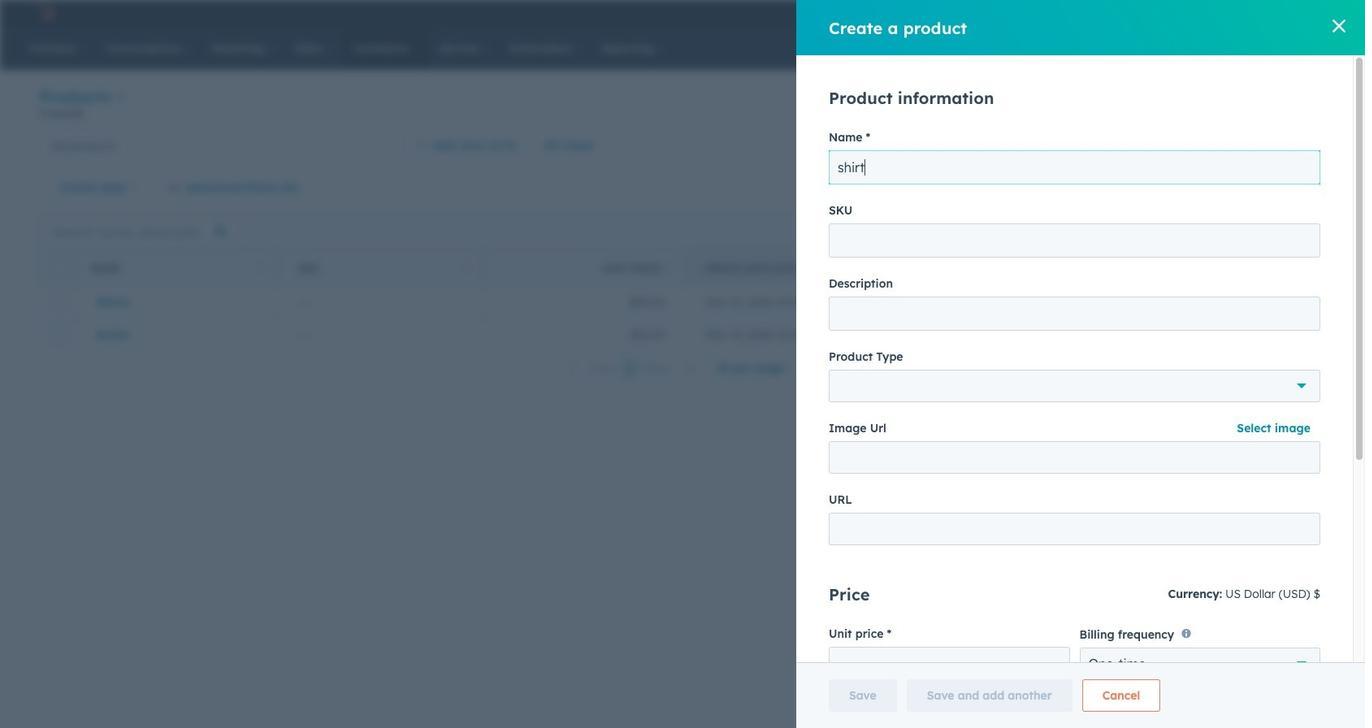 Task type: locate. For each thing, give the bounding box(es) containing it.
press to sort. element
[[259, 261, 265, 275], [462, 261, 468, 275], [667, 261, 673, 275]]

2 horizontal spatial press to sort. element
[[667, 261, 673, 275]]

john smith image
[[1248, 6, 1263, 20]]

dialog
[[796, 0, 1365, 728]]

press to sort. image
[[259, 261, 265, 273], [462, 261, 468, 273]]

banner
[[39, 85, 1326, 129]]

None text field
[[829, 150, 1321, 184], [829, 223, 1321, 258], [829, 297, 1321, 331], [829, 441, 1321, 474], [829, 647, 1070, 679], [829, 150, 1321, 184], [829, 223, 1321, 258], [829, 297, 1321, 331], [829, 441, 1321, 474], [829, 647, 1070, 679]]

None text field
[[829, 513, 1321, 545]]

1 press to sort. element from the left
[[259, 261, 265, 275]]

0 horizontal spatial press to sort. image
[[259, 261, 265, 273]]

Search HubSpot search field
[[1125, 34, 1308, 62]]

2 press to sort. element from the left
[[462, 261, 468, 275]]

press to sort. image
[[667, 261, 673, 273]]

0 horizontal spatial press to sort. element
[[259, 261, 265, 275]]

1 horizontal spatial press to sort. element
[[462, 261, 468, 275]]

menu
[[1007, 0, 1346, 26]]

1 horizontal spatial press to sort. image
[[462, 261, 468, 273]]

3 press to sort. element from the left
[[667, 261, 673, 275]]



Task type: describe. For each thing, give the bounding box(es) containing it.
Search name, description, or SKU search field
[[43, 217, 241, 247]]

pagination navigation
[[559, 357, 706, 379]]

1 press to sort. image from the left
[[259, 261, 265, 273]]

marketplaces image
[[1126, 7, 1140, 22]]

close image
[[1333, 20, 1346, 33]]

2 press to sort. image from the left
[[462, 261, 468, 273]]



Task type: vqa. For each thing, say whether or not it's contained in the screenshot.
Clear input image
no



